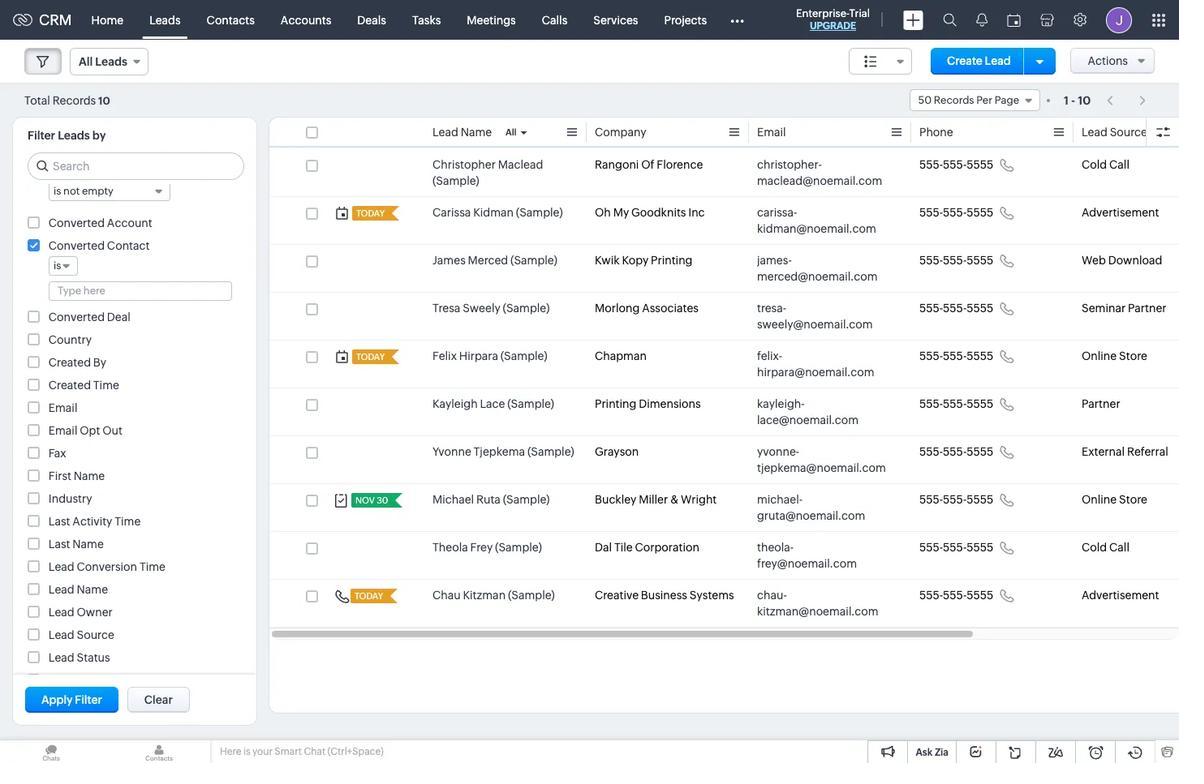 Task type: vqa. For each thing, say whether or not it's contained in the screenshot.


Task type: describe. For each thing, give the bounding box(es) containing it.
felix hirpara (sample)
[[433, 350, 548, 363]]

theola
[[433, 541, 468, 554]]

zia
[[935, 748, 949, 759]]

name down activity
[[73, 538, 104, 551]]

of
[[641, 158, 655, 171]]

status
[[77, 652, 110, 665]]

5555 for kayleigh- lace@noemail.com
[[967, 398, 994, 411]]

services
[[594, 13, 638, 26]]

converted deal
[[49, 311, 131, 324]]

grayson
[[595, 446, 639, 459]]

store for michael- gruta@noemail.com
[[1119, 494, 1148, 507]]

accounts link
[[268, 0, 344, 39]]

upgrade
[[810, 20, 856, 32]]

morlong
[[595, 302, 640, 315]]

555-555-5555 for christopher- maclead@noemail.com
[[920, 158, 994, 171]]

services link
[[581, 0, 651, 39]]

merced@noemail.com
[[757, 270, 878, 283]]

store for felix- hirpara@noemail.com
[[1119, 350, 1148, 363]]

0 horizontal spatial lead source
[[49, 629, 114, 642]]

felix hirpara (sample) link
[[433, 348, 548, 364]]

projects
[[664, 13, 707, 26]]

cold for theola- frey@noemail.com
[[1082, 541, 1107, 554]]

tresa sweely (sample)
[[433, 302, 550, 315]]

chau-
[[757, 589, 787, 602]]

cold for christopher- maclead@noemail.com
[[1082, 158, 1107, 171]]

activity
[[73, 515, 112, 528]]

maclead@noemail.com
[[757, 175, 883, 188]]

web
[[1082, 254, 1106, 267]]

oh
[[595, 206, 611, 219]]

advertisement for chau- kitzman@noemail.com
[[1082, 589, 1160, 602]]

create lead button
[[931, 48, 1027, 75]]

555-555-5555 for yvonne- tjepkema@noemail.com
[[920, 446, 994, 459]]

(sample) for yvonne tjepkema (sample)
[[528, 446, 574, 459]]

hirpara
[[459, 350, 498, 363]]

chau kitzman (sample) link
[[433, 588, 555, 604]]

create menu element
[[894, 0, 933, 39]]

calendar image
[[1007, 13, 1021, 26]]

(ctrl+space)
[[328, 747, 384, 758]]

5555 for yvonne- tjepkema@noemail.com
[[967, 446, 994, 459]]

&
[[670, 494, 679, 507]]

online for michael- gruta@noemail.com
[[1082, 494, 1117, 507]]

5555 for michael- gruta@noemail.com
[[967, 494, 994, 507]]

1 vertical spatial printing
[[595, 398, 637, 411]]

2 vertical spatial is
[[243, 747, 250, 758]]

555-555-5555 for chau- kitzman@noemail.com
[[920, 589, 994, 602]]

meetings
[[467, 13, 516, 26]]

tjepkema@noemail.com
[[757, 462, 886, 475]]

advertisement for carissa- kidman@noemail.com
[[1082, 206, 1160, 219]]

chats image
[[0, 741, 102, 764]]

christopher maclead (sample)
[[433, 158, 543, 188]]

(sample) for chau kitzman (sample)
[[508, 589, 555, 602]]

your
[[252, 747, 273, 758]]

name up christopher
[[461, 126, 492, 139]]

felix
[[433, 350, 457, 363]]

10 for total records 10
[[98, 95, 110, 107]]

sweely
[[463, 302, 501, 315]]

(sample) for carissa kidman (sample)
[[516, 206, 563, 219]]

not
[[63, 185, 80, 197]]

0 horizontal spatial source
[[77, 629, 114, 642]]

0 vertical spatial email
[[757, 126, 786, 139]]

lead inside button
[[985, 54, 1011, 67]]

kayleigh-
[[757, 398, 805, 411]]

contacts image
[[108, 741, 210, 764]]

smart
[[275, 747, 302, 758]]

kayleigh- lace@noemail.com
[[757, 398, 859, 427]]

christopher maclead (sample) link
[[433, 157, 579, 189]]

online for felix- hirpara@noemail.com
[[1082, 350, 1117, 363]]

kayleigh lace (sample) link
[[433, 396, 554, 412]]

2 vertical spatial email
[[49, 425, 77, 438]]

leads for all leads
[[95, 55, 127, 68]]

maclead
[[498, 158, 543, 171]]

by
[[92, 129, 106, 142]]

555-555-5555 for kayleigh- lace@noemail.com
[[920, 398, 994, 411]]

meetings link
[[454, 0, 529, 39]]

today link for chau
[[351, 589, 385, 604]]

lead conversion time
[[49, 561, 166, 574]]

online store for felix- hirpara@noemail.com
[[1082, 350, 1148, 363]]

tjepkema
[[474, 446, 525, 459]]

theola frey (sample)
[[433, 541, 542, 554]]

555-555-5555 for tresa- sweely@noemail.com
[[920, 302, 994, 315]]

today for chau kitzman (sample)
[[355, 592, 383, 601]]

christopher- maclead@noemail.com
[[757, 158, 883, 188]]

(sample) for james merced (sample)
[[511, 254, 558, 267]]

today for carissa kidman (sample)
[[356, 209, 385, 218]]

dimensions
[[639, 398, 701, 411]]

records for 50
[[934, 94, 975, 106]]

florence
[[657, 158, 703, 171]]

leads for filter leads by
[[58, 129, 90, 142]]

All Leads field
[[70, 48, 148, 75]]

time for activity
[[115, 515, 141, 528]]

555-555-5555 for felix- hirpara@noemail.com
[[920, 350, 994, 363]]

christopher- maclead@noemail.com link
[[757, 157, 887, 189]]

dal tile corporation
[[595, 541, 700, 554]]

james merced (sample)
[[433, 254, 558, 267]]

today link for felix
[[352, 350, 386, 364]]

0 vertical spatial time
[[93, 379, 119, 392]]

converted for converted account
[[49, 217, 105, 230]]

today for felix hirpara (sample)
[[356, 352, 385, 362]]

home
[[91, 13, 123, 26]]

(sample) for michael ruta (sample)
[[503, 494, 550, 507]]

tresa
[[433, 302, 461, 315]]

lead up lead owner
[[49, 584, 74, 597]]

systems
[[690, 589, 734, 602]]

yvonne
[[433, 446, 471, 459]]

leads link
[[136, 0, 194, 39]]

name up the owner
[[77, 584, 108, 597]]

buckley
[[595, 494, 637, 507]]

50
[[918, 94, 932, 106]]

2 horizontal spatial leads
[[149, 13, 181, 26]]

yvonne- tjepkema@noemail.com
[[757, 446, 886, 475]]

my
[[613, 206, 629, 219]]

call for theola- frey@noemail.com
[[1110, 541, 1130, 554]]

lead up the mobile
[[49, 652, 74, 665]]

filter inside button
[[75, 694, 102, 707]]

created for created time
[[49, 379, 91, 392]]

chat
[[304, 747, 326, 758]]

projects link
[[651, 0, 720, 39]]

create
[[947, 54, 983, 67]]

1 horizontal spatial lead name
[[433, 126, 492, 139]]

carissa
[[433, 206, 471, 219]]

profile image
[[1106, 7, 1132, 33]]

(sample) for felix hirpara (sample)
[[501, 350, 548, 363]]

10 for 1 - 10
[[1078, 94, 1091, 107]]

signals image
[[977, 13, 988, 27]]

yvonne-
[[757, 446, 800, 459]]

account
[[107, 217, 152, 230]]

michael ruta (sample) link
[[433, 492, 550, 508]]

carissa kidman (sample)
[[433, 206, 563, 219]]

nov 30
[[356, 496, 388, 506]]

1 vertical spatial lead name
[[49, 584, 108, 597]]

5555 for theola- frey@noemail.com
[[967, 541, 994, 554]]

created time
[[49, 379, 119, 392]]

inc
[[689, 206, 705, 219]]

frey
[[470, 541, 493, 554]]



Task type: locate. For each thing, give the bounding box(es) containing it.
online down external
[[1082, 494, 1117, 507]]

lead down 1 - 10
[[1082, 126, 1108, 139]]

1 555-555-5555 from the top
[[920, 158, 994, 171]]

2 advertisement from the top
[[1082, 589, 1160, 602]]

1 vertical spatial today
[[356, 352, 385, 362]]

store down seminar partner
[[1119, 350, 1148, 363]]

converted for converted contact
[[49, 239, 105, 252]]

lead owner
[[49, 606, 113, 619]]

1 horizontal spatial leads
[[95, 55, 127, 68]]

converted
[[49, 217, 105, 230], [49, 239, 105, 252], [49, 311, 105, 324]]

5555 for chau- kitzman@noemail.com
[[967, 589, 994, 602]]

printing dimensions
[[595, 398, 701, 411]]

1 vertical spatial source
[[77, 629, 114, 642]]

1 converted from the top
[[49, 217, 105, 230]]

cold call for theola- frey@noemail.com
[[1082, 541, 1130, 554]]

crm
[[39, 11, 72, 28]]

1 vertical spatial leads
[[95, 55, 127, 68]]

1 vertical spatial lead source
[[49, 629, 114, 642]]

4 555-555-5555 from the top
[[920, 302, 994, 315]]

1 vertical spatial time
[[115, 515, 141, 528]]

lead source down 1 - 10
[[1082, 126, 1148, 139]]

created for created by
[[49, 356, 91, 369]]

1 horizontal spatial partner
[[1128, 302, 1167, 315]]

2 last from the top
[[49, 538, 70, 551]]

corporation
[[635, 541, 700, 554]]

all for all
[[506, 127, 517, 137]]

0 horizontal spatial lead name
[[49, 584, 108, 597]]

kayleigh
[[433, 398, 478, 411]]

all inside field
[[79, 55, 93, 68]]

chau- kitzman@noemail.com
[[757, 589, 879, 619]]

time down by
[[93, 379, 119, 392]]

size image
[[865, 54, 878, 69]]

1 vertical spatial partner
[[1082, 398, 1121, 411]]

michael ruta (sample)
[[433, 494, 550, 507]]

1 - 10
[[1064, 94, 1091, 107]]

2 vertical spatial today link
[[351, 589, 385, 604]]

creative
[[595, 589, 639, 602]]

is for is not empty
[[54, 185, 61, 197]]

1 vertical spatial is
[[54, 260, 61, 272]]

(sample) for theola frey (sample)
[[495, 541, 542, 554]]

2 555-555-5555 from the top
[[920, 206, 994, 219]]

is not empty field
[[49, 182, 170, 201]]

phone
[[920, 126, 954, 139]]

4 5555 from the top
[[967, 302, 994, 315]]

cold call for christopher- maclead@noemail.com
[[1082, 158, 1130, 171]]

0 vertical spatial lead source
[[1082, 126, 1148, 139]]

0 horizontal spatial leads
[[58, 129, 90, 142]]

5555 for felix- hirpara@noemail.com
[[967, 350, 994, 363]]

1 call from the top
[[1110, 158, 1130, 171]]

5555 for tresa- sweely@noemail.com
[[967, 302, 994, 315]]

6 5555 from the top
[[967, 398, 994, 411]]

1 vertical spatial last
[[49, 538, 70, 551]]

kwik kopy printing
[[595, 254, 693, 267]]

time for conversion
[[140, 561, 166, 574]]

contacts
[[207, 13, 255, 26]]

0 vertical spatial lead name
[[433, 126, 492, 139]]

1 vertical spatial call
[[1110, 541, 1130, 554]]

0 vertical spatial call
[[1110, 158, 1130, 171]]

0 horizontal spatial partner
[[1082, 398, 1121, 411]]

10
[[1078, 94, 1091, 107], [98, 95, 110, 107]]

(sample) right lace
[[508, 398, 554, 411]]

total
[[24, 94, 50, 107]]

1 vertical spatial store
[[1119, 494, 1148, 507]]

1 vertical spatial advertisement
[[1082, 589, 1160, 602]]

2 store from the top
[[1119, 494, 1148, 507]]

leads right "home"
[[149, 13, 181, 26]]

lead down 'last name'
[[49, 561, 74, 574]]

filter down "total"
[[28, 129, 55, 142]]

lead up christopher
[[433, 126, 459, 139]]

0 vertical spatial last
[[49, 515, 70, 528]]

555-555-5555 for james- merced@noemail.com
[[920, 254, 994, 267]]

crm link
[[13, 11, 72, 28]]

time right activity
[[115, 515, 141, 528]]

1 last from the top
[[49, 515, 70, 528]]

online store down seminar partner
[[1082, 350, 1148, 363]]

1 horizontal spatial records
[[934, 94, 975, 106]]

1 vertical spatial cold call
[[1082, 541, 1130, 554]]

0 vertical spatial today link
[[352, 206, 386, 221]]

1 horizontal spatial filter
[[75, 694, 102, 707]]

0 vertical spatial partner
[[1128, 302, 1167, 315]]

0 vertical spatial is
[[54, 185, 61, 197]]

miller
[[639, 494, 668, 507]]

per
[[977, 94, 993, 106]]

last for last name
[[49, 538, 70, 551]]

(sample) for tresa sweely (sample)
[[503, 302, 550, 315]]

0 vertical spatial cold call
[[1082, 158, 1130, 171]]

enterprise-trial upgrade
[[796, 7, 870, 32]]

Other Modules field
[[720, 7, 755, 33]]

3 555-555-5555 from the top
[[920, 254, 994, 267]]

7 5555 from the top
[[967, 446, 994, 459]]

apply
[[41, 694, 73, 707]]

james- merced@noemail.com link
[[757, 252, 887, 285]]

Search text field
[[28, 153, 244, 179]]

2 cold call from the top
[[1082, 541, 1130, 554]]

1 cold from the top
[[1082, 158, 1107, 171]]

trial
[[850, 7, 870, 19]]

0 vertical spatial source
[[1110, 126, 1148, 139]]

country
[[49, 334, 92, 347]]

kidman@noemail.com
[[757, 222, 876, 235]]

lace
[[480, 398, 505, 411]]

records for total
[[52, 94, 96, 107]]

1 vertical spatial created
[[49, 379, 91, 392]]

kitzman
[[463, 589, 506, 602]]

all up total records 10
[[79, 55, 93, 68]]

(sample) right merced
[[511, 254, 558, 267]]

lead source down lead owner
[[49, 629, 114, 642]]

theola-
[[757, 541, 794, 554]]

merced
[[468, 254, 508, 267]]

advertisement
[[1082, 206, 1160, 219], [1082, 589, 1160, 602]]

converted for converted deal
[[49, 311, 105, 324]]

(sample) down christopher
[[433, 175, 480, 188]]

chau
[[433, 589, 461, 602]]

0 vertical spatial all
[[79, 55, 93, 68]]

created
[[49, 356, 91, 369], [49, 379, 91, 392]]

gruta@noemail.com
[[757, 510, 865, 523]]

tasks
[[412, 13, 441, 26]]

leads down home 'link'
[[95, 55, 127, 68]]

2 vertical spatial converted
[[49, 311, 105, 324]]

is for is
[[54, 260, 61, 272]]

online store down external referral
[[1082, 494, 1148, 507]]

lead name up christopher
[[433, 126, 492, 139]]

1 5555 from the top
[[967, 158, 994, 171]]

ruta
[[476, 494, 501, 507]]

download
[[1109, 254, 1163, 267]]

store down external referral
[[1119, 494, 1148, 507]]

1 horizontal spatial 10
[[1078, 94, 1091, 107]]

(sample) right hirpara
[[501, 350, 548, 363]]

enterprise-
[[796, 7, 850, 19]]

lead up "lead status"
[[49, 629, 74, 642]]

1 online store from the top
[[1082, 350, 1148, 363]]

0 vertical spatial leads
[[149, 13, 181, 26]]

chau kitzman (sample)
[[433, 589, 555, 602]]

source down the owner
[[77, 629, 114, 642]]

lead left the owner
[[49, 606, 74, 619]]

james merced (sample) link
[[433, 252, 558, 269]]

associates
[[642, 302, 699, 315]]

0 vertical spatial created
[[49, 356, 91, 369]]

all for all leads
[[79, 55, 93, 68]]

partner right seminar
[[1128, 302, 1167, 315]]

10 5555 from the top
[[967, 589, 994, 602]]

9 5555 from the top
[[967, 541, 994, 554]]

2 vertical spatial today
[[355, 592, 383, 601]]

external referral
[[1082, 446, 1169, 459]]

clear
[[144, 694, 173, 707]]

seminar
[[1082, 302, 1126, 315]]

(sample) for kayleigh lace (sample)
[[508, 398, 554, 411]]

online store for michael- gruta@noemail.com
[[1082, 494, 1148, 507]]

frey@noemail.com
[[757, 558, 857, 571]]

555-555-5555 for michael- gruta@noemail.com
[[920, 494, 994, 507]]

(sample) right tjepkema
[[528, 446, 574, 459]]

lead name up lead owner
[[49, 584, 108, 597]]

dal
[[595, 541, 612, 554]]

email down created time
[[49, 402, 77, 415]]

1 vertical spatial online
[[1082, 494, 1117, 507]]

(sample) inside christopher maclead (sample)
[[433, 175, 480, 188]]

email
[[757, 126, 786, 139], [49, 402, 77, 415], [49, 425, 77, 438]]

created by
[[49, 356, 106, 369]]

carissa kidman (sample) link
[[433, 205, 563, 221]]

search element
[[933, 0, 967, 40]]

lead right create
[[985, 54, 1011, 67]]

1 online from the top
[[1082, 350, 1117, 363]]

web download
[[1082, 254, 1163, 267]]

created down the country
[[49, 356, 91, 369]]

0 horizontal spatial printing
[[595, 398, 637, 411]]

nov 30 link
[[351, 494, 390, 508]]

create menu image
[[903, 10, 924, 30]]

records inside field
[[934, 94, 975, 106]]

email up christopher- at top
[[757, 126, 786, 139]]

mobile
[[49, 675, 85, 688]]

(sample) for christopher maclead (sample)
[[433, 175, 480, 188]]

0 horizontal spatial 10
[[98, 95, 110, 107]]

0 vertical spatial converted
[[49, 217, 105, 230]]

navigation
[[1099, 88, 1155, 112]]

christopher-
[[757, 158, 822, 171]]

total records 10
[[24, 94, 110, 107]]

0 vertical spatial advertisement
[[1082, 206, 1160, 219]]

(sample) right the kitzman
[[508, 589, 555, 602]]

7 555-555-5555 from the top
[[920, 446, 994, 459]]

today
[[356, 209, 385, 218], [356, 352, 385, 362], [355, 592, 383, 601]]

created down the created by on the left top of the page
[[49, 379, 91, 392]]

2 cold from the top
[[1082, 541, 1107, 554]]

1 vertical spatial all
[[506, 127, 517, 137]]

opt
[[80, 425, 100, 438]]

is down converted contact
[[54, 260, 61, 272]]

last
[[49, 515, 70, 528], [49, 538, 70, 551]]

0 vertical spatial online
[[1082, 350, 1117, 363]]

9 555-555-5555 from the top
[[920, 541, 994, 554]]

last for last activity time
[[49, 515, 70, 528]]

referral
[[1127, 446, 1169, 459]]

2 vertical spatial leads
[[58, 129, 90, 142]]

1 horizontal spatial all
[[506, 127, 517, 137]]

email up fax
[[49, 425, 77, 438]]

Type here text field
[[50, 282, 231, 300]]

2 call from the top
[[1110, 541, 1130, 554]]

0 vertical spatial cold
[[1082, 158, 1107, 171]]

1 vertical spatial cold
[[1082, 541, 1107, 554]]

here is your smart chat (ctrl+space)
[[220, 747, 384, 758]]

2 converted from the top
[[49, 239, 105, 252]]

5555 for carissa- kidman@noemail.com
[[967, 206, 994, 219]]

0 vertical spatial store
[[1119, 350, 1148, 363]]

tresa- sweely@noemail.com link
[[757, 300, 887, 333]]

signals element
[[967, 0, 998, 40]]

felix- hirpara@noemail.com link
[[757, 348, 887, 381]]

name right first
[[74, 470, 105, 483]]

30
[[377, 496, 388, 506]]

kopy
[[622, 254, 649, 267]]

5555 for christopher- maclead@noemail.com
[[967, 158, 994, 171]]

source down actions
[[1110, 126, 1148, 139]]

1 store from the top
[[1119, 350, 1148, 363]]

555-555-5555 for theola- frey@noemail.com
[[920, 541, 994, 554]]

contact
[[107, 239, 150, 252]]

1 vertical spatial online store
[[1082, 494, 1148, 507]]

8 555-555-5555 from the top
[[920, 494, 994, 507]]

5 5555 from the top
[[967, 350, 994, 363]]

0 vertical spatial filter
[[28, 129, 55, 142]]

(sample) right sweely at top
[[503, 302, 550, 315]]

last down last activity time at the bottom left
[[49, 538, 70, 551]]

3 converted from the top
[[49, 311, 105, 324]]

0 vertical spatial online store
[[1082, 350, 1148, 363]]

0 horizontal spatial filter
[[28, 129, 55, 142]]

1 horizontal spatial lead source
[[1082, 126, 1148, 139]]

3 5555 from the top
[[967, 254, 994, 267]]

0 vertical spatial today
[[356, 209, 385, 218]]

50 Records Per Page field
[[910, 89, 1041, 111]]

tasks link
[[399, 0, 454, 39]]

555-555-5555 for carissa- kidman@noemail.com
[[920, 206, 994, 219]]

5555 for james- merced@noemail.com
[[967, 254, 994, 267]]

time right conversion
[[140, 561, 166, 574]]

is left your
[[243, 747, 250, 758]]

is left not
[[54, 185, 61, 197]]

theola- frey@noemail.com
[[757, 541, 857, 571]]

converted up the country
[[49, 311, 105, 324]]

0 vertical spatial printing
[[651, 254, 693, 267]]

1 vertical spatial today link
[[352, 350, 386, 364]]

0 horizontal spatial records
[[52, 94, 96, 107]]

kidman
[[473, 206, 514, 219]]

theola frey (sample) link
[[433, 540, 542, 556]]

last down the industry
[[49, 515, 70, 528]]

partner
[[1128, 302, 1167, 315], [1082, 398, 1121, 411]]

kayleigh- lace@noemail.com link
[[757, 396, 887, 429]]

6 555-555-5555 from the top
[[920, 398, 994, 411]]

partner up external
[[1082, 398, 1121, 411]]

online down seminar
[[1082, 350, 1117, 363]]

industry
[[49, 493, 92, 506]]

10 right -
[[1078, 94, 1091, 107]]

1 vertical spatial email
[[49, 402, 77, 415]]

tile
[[614, 541, 633, 554]]

records right 50
[[934, 94, 975, 106]]

kayleigh lace (sample)
[[433, 398, 554, 411]]

all up maclead
[[506, 127, 517, 137]]

10 up by on the top
[[98, 95, 110, 107]]

-
[[1072, 94, 1076, 107]]

1 created from the top
[[49, 356, 91, 369]]

michael-
[[757, 494, 803, 507]]

2 online from the top
[[1082, 494, 1117, 507]]

row group containing christopher maclead (sample)
[[269, 149, 1179, 628]]

converted up is field
[[49, 239, 105, 252]]

(sample) right ruta
[[503, 494, 550, 507]]

michael
[[433, 494, 474, 507]]

row group
[[269, 149, 1179, 628]]

0 horizontal spatial all
[[79, 55, 93, 68]]

(sample) right kidman
[[516, 206, 563, 219]]

printing right kopy
[[651, 254, 693, 267]]

2 5555 from the top
[[967, 206, 994, 219]]

external
[[1082, 446, 1125, 459]]

kwik
[[595, 254, 620, 267]]

8 5555 from the top
[[967, 494, 994, 507]]

None field
[[849, 48, 913, 75]]

1 cold call from the top
[[1082, 158, 1130, 171]]

today link for carissa
[[352, 206, 386, 221]]

filter down the mobile
[[75, 694, 102, 707]]

is field
[[49, 257, 78, 276]]

2 online store from the top
[[1082, 494, 1148, 507]]

james- merced@noemail.com
[[757, 254, 878, 283]]

2 created from the top
[[49, 379, 91, 392]]

call for christopher- maclead@noemail.com
[[1110, 158, 1130, 171]]

leads left by on the top
[[58, 129, 90, 142]]

(sample) right frey
[[495, 541, 542, 554]]

profile element
[[1097, 0, 1142, 39]]

printing up grayson
[[595, 398, 637, 411]]

leads inside field
[[95, 55, 127, 68]]

time
[[93, 379, 119, 392], [115, 515, 141, 528], [140, 561, 166, 574]]

10 inside total records 10
[[98, 95, 110, 107]]

1 horizontal spatial source
[[1110, 126, 1148, 139]]

records up filter leads by
[[52, 94, 96, 107]]

1 advertisement from the top
[[1082, 206, 1160, 219]]

converted up converted contact
[[49, 217, 105, 230]]

1 vertical spatial filter
[[75, 694, 102, 707]]

1 horizontal spatial printing
[[651, 254, 693, 267]]

goodknits
[[632, 206, 686, 219]]

search image
[[943, 13, 957, 27]]

1 vertical spatial converted
[[49, 239, 105, 252]]

5 555-555-5555 from the top
[[920, 350, 994, 363]]

10 555-555-5555 from the top
[[920, 589, 994, 602]]

name
[[461, 126, 492, 139], [74, 470, 105, 483], [73, 538, 104, 551], [77, 584, 108, 597]]

2 vertical spatial time
[[140, 561, 166, 574]]



